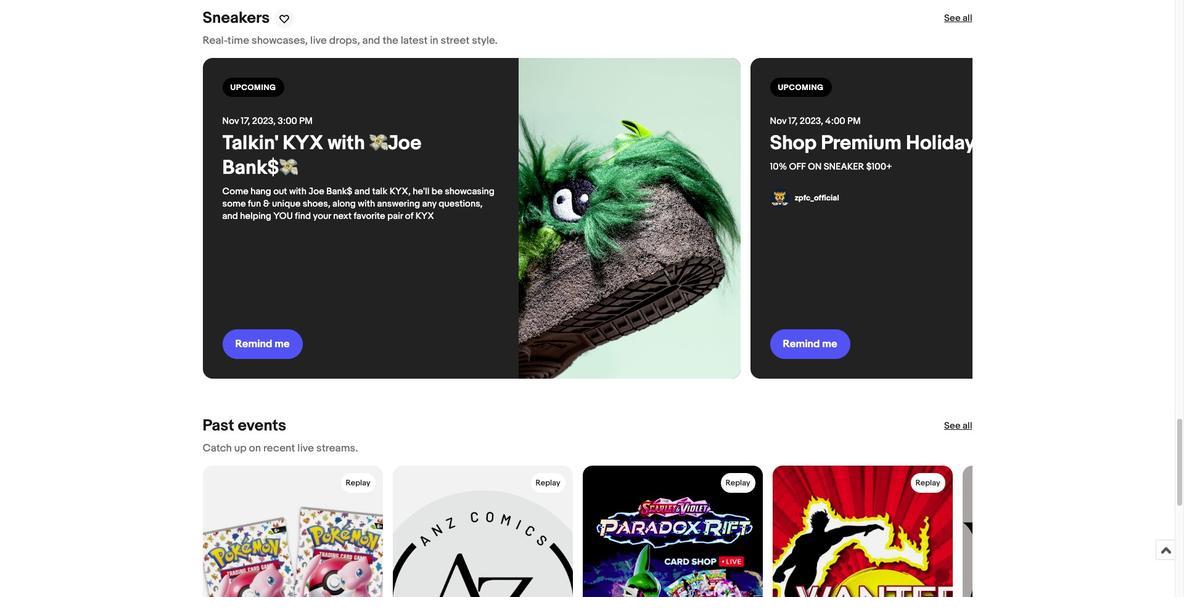 Task type: locate. For each thing, give the bounding box(es) containing it.
17, up talkin'
[[241, 116, 250, 127]]

remind me for 10%
[[783, 338, 838, 351]]

2 all from the top
[[963, 421, 973, 432]]

2 me from the left
[[823, 338, 838, 351]]

0 horizontal spatial nov
[[222, 116, 239, 127]]

1 horizontal spatial me
[[823, 338, 838, 351]]

unique
[[272, 198, 301, 210]]

see all
[[945, 13, 973, 24], [945, 421, 973, 432]]

1 horizontal spatial kyx
[[416, 211, 434, 222]]

2 17, from the left
[[789, 116, 798, 127]]

your
[[313, 211, 331, 222]]

kyx,
[[390, 186, 411, 198]]

talkin' kyx with 💸joe bank$💸 image
[[519, 58, 741, 379]]

be
[[432, 186, 443, 198]]

with up bank$
[[328, 132, 365, 156]]

shop
[[770, 132, 817, 156]]

off
[[790, 161, 806, 173]]

0 horizontal spatial 17,
[[241, 116, 250, 127]]

0 vertical spatial see
[[945, 13, 961, 24]]

1 horizontal spatial remind
[[783, 338, 820, 351]]

favorite
[[354, 211, 386, 222]]

replay
[[346, 479, 371, 488], [536, 479, 561, 488], [726, 479, 751, 488], [916, 479, 941, 488]]

remind me button
[[222, 330, 303, 359], [770, 330, 851, 359]]

talkin'
[[222, 132, 279, 156]]

see all link
[[945, 13, 973, 25], [945, 421, 973, 433]]

0 vertical spatial see all link
[[945, 13, 973, 25]]

1 horizontal spatial 17,
[[789, 116, 798, 127]]

1 horizontal spatial 2023,
[[800, 116, 824, 127]]

17, inside nov 17, 2023, 4:00 pm shop premium holiday deals 10% off on sneaker $100+
[[789, 116, 798, 127]]

4 replay from the left
[[916, 479, 941, 488]]

see
[[945, 13, 961, 24], [945, 421, 961, 432]]

2 2023, from the left
[[800, 116, 824, 127]]

4:00
[[826, 116, 846, 127]]

17,
[[241, 116, 250, 127], [789, 116, 798, 127]]

fun
[[248, 198, 261, 210]]

all
[[963, 13, 973, 24], [963, 421, 973, 432]]

nov up talkin'
[[222, 116, 239, 127]]

with
[[328, 132, 365, 156], [289, 186, 307, 198], [358, 198, 375, 210]]

hang
[[251, 186, 271, 198]]

1 17, from the left
[[241, 116, 250, 127]]

you
[[274, 211, 293, 222]]

17, up shop
[[789, 116, 798, 127]]

with up favorite
[[358, 198, 375, 210]]

me
[[275, 338, 290, 351], [823, 338, 838, 351]]

pm
[[299, 116, 313, 127], [848, 116, 861, 127]]

kyx
[[283, 132, 324, 156], [416, 211, 434, 222]]

2023, left the 3:00
[[252, 116, 276, 127]]

0 horizontal spatial 2023,
[[252, 116, 276, 127]]

1 replay from the left
[[346, 479, 371, 488]]

along
[[333, 198, 356, 210]]

upcoming for talkin'
[[230, 83, 276, 93]]

pm right 4:00
[[848, 116, 861, 127]]

and
[[363, 35, 381, 47], [355, 186, 370, 198], [222, 211, 238, 222]]

pm right the 3:00
[[299, 116, 313, 127]]

kyx down 'any'
[[416, 211, 434, 222]]

2023, inside nov 17, 2023, 4:00 pm shop premium holiday deals 10% off on sneaker $100+
[[800, 116, 824, 127]]

live right recent
[[298, 443, 314, 455]]

pm for premium
[[848, 116, 861, 127]]

1 vertical spatial see all link
[[945, 421, 973, 433]]

1 vertical spatial see
[[945, 421, 961, 432]]

and left talk
[[355, 186, 370, 198]]

of
[[405, 211, 414, 222]]

&
[[263, 198, 270, 210]]

live
[[310, 35, 327, 47], [298, 443, 314, 455]]

💸joe
[[370, 132, 422, 156]]

upcoming up shop
[[778, 83, 824, 93]]

2023, left 4:00
[[800, 116, 824, 127]]

2 see from the top
[[945, 421, 961, 432]]

0 vertical spatial kyx
[[283, 132, 324, 156]]

1 vertical spatial kyx
[[416, 211, 434, 222]]

1 pm from the left
[[299, 116, 313, 127]]

live left 'drops,'
[[310, 35, 327, 47]]

2 remind me button from the left
[[770, 330, 851, 359]]

real-
[[203, 35, 228, 47]]

all for real-time showcases, live drops, and the latest in street style.
[[963, 13, 973, 24]]

upcoming down time
[[230, 83, 276, 93]]

pm inside nov 17, 2023, 4:00 pm shop premium holiday deals 10% off on sneaker $100+
[[848, 116, 861, 127]]

0 vertical spatial with
[[328, 132, 365, 156]]

2 remind me from the left
[[783, 338, 838, 351]]

0 horizontal spatial kyx
[[283, 132, 324, 156]]

he'll
[[413, 186, 430, 198]]

nov inside nov 17, 2023, 4:00 pm shop premium holiday deals 10% off on sneaker $100+
[[770, 116, 787, 127]]

1 horizontal spatial nov
[[770, 116, 787, 127]]

upcoming
[[230, 83, 276, 93], [778, 83, 824, 93]]

0 horizontal spatial remind
[[235, 338, 272, 351]]

and left 'the' on the top
[[363, 35, 381, 47]]

remind me
[[235, 338, 290, 351], [783, 338, 838, 351]]

1 2023, from the left
[[252, 116, 276, 127]]

1 see from the top
[[945, 13, 961, 24]]

sneaker
[[824, 161, 865, 173]]

all for catch up on recent live streams.
[[963, 421, 973, 432]]

past events
[[203, 417, 286, 436]]

17, for talkin' kyx with 💸joe bank$💸
[[241, 116, 250, 127]]

pair
[[388, 211, 403, 222]]

deals
[[980, 132, 1031, 156]]

nov for shop
[[770, 116, 787, 127]]

2 remind from the left
[[783, 338, 820, 351]]

pm inside nov 17, 2023, 3:00 pm talkin' kyx with 💸joe bank$💸 come hang out with joe bank$ and talk kyx, he'll be showcasing some fun & unique shoes, along with answering any questions, and helping you find your next favorite pair of kyx
[[299, 116, 313, 127]]

bank$💸
[[222, 156, 298, 180]]

catch up on recent live streams.
[[203, 443, 358, 455]]

showcasing
[[445, 186, 495, 198]]

2 nov from the left
[[770, 116, 787, 127]]

1 all from the top
[[963, 13, 973, 24]]

1 nov from the left
[[222, 116, 239, 127]]

1 remind me from the left
[[235, 338, 290, 351]]

talk
[[372, 186, 388, 198]]

1 horizontal spatial pm
[[848, 116, 861, 127]]

and down some
[[222, 211, 238, 222]]

events
[[238, 417, 286, 436]]

0 vertical spatial see all
[[945, 13, 973, 24]]

me for 10%
[[823, 338, 838, 351]]

2 see all link from the top
[[945, 421, 973, 433]]

with up 'unique' at top
[[289, 186, 307, 198]]

zpfc_official image
[[770, 188, 790, 208]]

1 upcoming from the left
[[230, 83, 276, 93]]

see all for real-time showcases, live drops, and the latest in street style.
[[945, 13, 973, 24]]

remind me button for bank$💸
[[222, 330, 303, 359]]

1 remind from the left
[[235, 338, 272, 351]]

2023, inside nov 17, 2023, 3:00 pm talkin' kyx with 💸joe bank$💸 come hang out with joe bank$ and talk kyx, he'll be showcasing some fun & unique shoes, along with answering any questions, and helping you find your next favorite pair of kyx
[[252, 116, 276, 127]]

nov up shop
[[770, 116, 787, 127]]

2 see all from the top
[[945, 421, 973, 432]]

recent
[[263, 443, 295, 455]]

1 me from the left
[[275, 338, 290, 351]]

1 see all link from the top
[[945, 13, 973, 25]]

drops,
[[329, 35, 360, 47]]

0 horizontal spatial upcoming
[[230, 83, 276, 93]]

remind
[[235, 338, 272, 351], [783, 338, 820, 351]]

1 vertical spatial all
[[963, 421, 973, 432]]

1 remind me button from the left
[[222, 330, 303, 359]]

1 see all from the top
[[945, 13, 973, 24]]

1 horizontal spatial upcoming
[[778, 83, 824, 93]]

0 horizontal spatial remind me button
[[222, 330, 303, 359]]

nov 17, 2023, 4:00 pm shop premium holiday deals 10% off on sneaker $100+
[[770, 116, 1031, 173]]

3 replay from the left
[[726, 479, 751, 488]]

on
[[249, 443, 261, 455]]

1 horizontal spatial remind me button
[[770, 330, 851, 359]]

2023,
[[252, 116, 276, 127], [800, 116, 824, 127]]

1 vertical spatial see all
[[945, 421, 973, 432]]

remind me button for 10%
[[770, 330, 851, 359]]

0 horizontal spatial remind me
[[235, 338, 290, 351]]

2 pm from the left
[[848, 116, 861, 127]]

nov inside nov 17, 2023, 3:00 pm talkin' kyx with 💸joe bank$💸 come hang out with joe bank$ and talk kyx, he'll be showcasing some fun & unique shoes, along with answering any questions, and helping you find your next favorite pair of kyx
[[222, 116, 239, 127]]

nov
[[222, 116, 239, 127], [770, 116, 787, 127]]

0 horizontal spatial me
[[275, 338, 290, 351]]

17, inside nov 17, 2023, 3:00 pm talkin' kyx with 💸joe bank$💸 come hang out with joe bank$ and talk kyx, he'll be showcasing some fun & unique shoes, along with answering any questions, and helping you find your next favorite pair of kyx
[[241, 116, 250, 127]]

kyx down the 3:00
[[283, 132, 324, 156]]

0 horizontal spatial pm
[[299, 116, 313, 127]]

0 vertical spatial all
[[963, 13, 973, 24]]

latest
[[401, 35, 428, 47]]

helping
[[240, 211, 272, 222]]

1 horizontal spatial remind me
[[783, 338, 838, 351]]

answering
[[377, 198, 420, 210]]

2 upcoming from the left
[[778, 83, 824, 93]]



Task type: vqa. For each thing, say whether or not it's contained in the screenshot.
2nd see all from the bottom of the page
yes



Task type: describe. For each thing, give the bounding box(es) containing it.
zpfc_official
[[795, 193, 840, 203]]

bank$
[[327, 186, 353, 198]]

style.
[[472, 35, 498, 47]]

$100+
[[867, 161, 893, 173]]

showcases,
[[252, 35, 308, 47]]

real-time showcases, live drops, and the latest in street style.
[[203, 35, 498, 47]]

2023, for talkin'
[[252, 116, 276, 127]]

up
[[234, 443, 247, 455]]

premium
[[822, 132, 902, 156]]

remind for bank$💸
[[235, 338, 272, 351]]

17, for shop premium holiday deals
[[789, 116, 798, 127]]

sneakers
[[203, 9, 270, 28]]

1 vertical spatial live
[[298, 443, 314, 455]]

0 vertical spatial live
[[310, 35, 327, 47]]

joe
[[309, 186, 325, 198]]

find
[[295, 211, 311, 222]]

next
[[333, 211, 352, 222]]

see for catch up on recent live streams.
[[945, 421, 961, 432]]

1 vertical spatial with
[[289, 186, 307, 198]]

nov for talkin'
[[222, 116, 239, 127]]

come
[[222, 186, 249, 198]]

0 vertical spatial and
[[363, 35, 381, 47]]

remind for 10%
[[783, 338, 820, 351]]

see all link for catch up on recent live streams.
[[945, 421, 973, 433]]

pm for kyx
[[299, 116, 313, 127]]

2023, for shop
[[800, 116, 824, 127]]

zpfc_official link
[[770, 188, 840, 208]]

remind me for bank$💸
[[235, 338, 290, 351]]

time
[[228, 35, 249, 47]]

some
[[222, 198, 246, 210]]

nov 17, 2023, 3:00 pm talkin' kyx with 💸joe bank$💸 come hang out with joe bank$ and talk kyx, he'll be showcasing some fun & unique shoes, along with answering any questions, and helping you find your next favorite pair of kyx
[[222, 116, 497, 222]]

10%
[[770, 161, 788, 173]]

me for bank$💸
[[275, 338, 290, 351]]

2 vertical spatial with
[[358, 198, 375, 210]]

upcoming for shop
[[778, 83, 824, 93]]

questions,
[[439, 198, 483, 210]]

2 replay from the left
[[536, 479, 561, 488]]

see all link for real-time showcases, live drops, and the latest in street style.
[[945, 13, 973, 25]]

catch
[[203, 443, 232, 455]]

out
[[273, 186, 287, 198]]

past
[[203, 417, 234, 436]]

street
[[441, 35, 470, 47]]

on
[[808, 161, 822, 173]]

see all for catch up on recent live streams.
[[945, 421, 973, 432]]

shoes,
[[303, 198, 331, 210]]

the
[[383, 35, 399, 47]]

3:00
[[278, 116, 297, 127]]

1 vertical spatial and
[[355, 186, 370, 198]]

streams.
[[317, 443, 358, 455]]

see for real-time showcases, live drops, and the latest in street style.
[[945, 13, 961, 24]]

holiday
[[906, 132, 975, 156]]

any
[[422, 198, 437, 210]]

in
[[430, 35, 439, 47]]

2 vertical spatial and
[[222, 211, 238, 222]]



